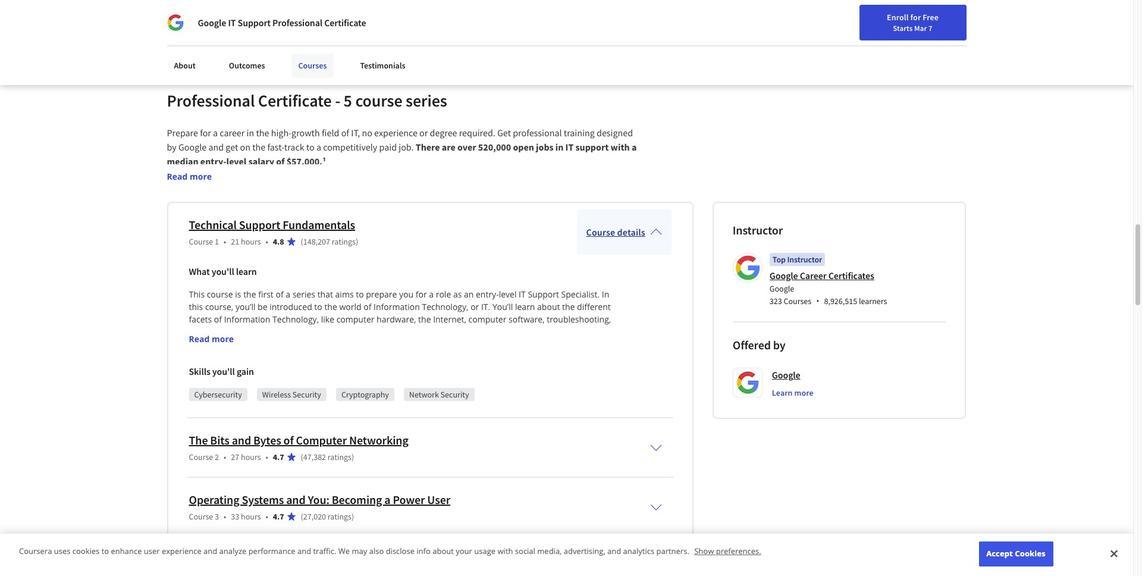 Task type: describe. For each thing, give the bounding box(es) containing it.
learn more
[[773, 388, 814, 398]]

a up $57,000.¹
[[317, 141, 321, 153]]

a up the 'introduced'
[[286, 289, 291, 300]]

0 horizontal spatial your
[[310, 16, 329, 28]]

course 2 • 27 hours •
[[189, 452, 268, 463]]

entry- inside this course is the first of a series that aims to prepare you for a role as an entry-level it support specialist. in this course, you'll be introduced to the world of information technology, or it. you'll learn about the different facets of information technology, like computer hardware, the internet, computer software, troubleshooting, and customer service. this course covers a wide variety of topics in it that are designed to give you an overview of what's to come in this certificate program.
[[476, 289, 499, 300]]

are inside this course is the first of a series that aims to prepare you for a role as an entry-level it support specialist. in this course, you'll be introduced to the world of information technology, or it. you'll learn about the different facets of information technology, like computer hardware, the internet, computer software, troubleshooting, and customer service. this course covers a wide variety of topics in it that are designed to give you an overview of what's to come in this certificate program.
[[477, 326, 490, 338]]

more for professional
[[190, 171, 212, 182]]

more for what
[[212, 333, 234, 345]]

your inside privacy alert dialog
[[456, 546, 473, 557]]

ratings for the bits and bytes of computer networking
[[328, 452, 352, 463]]

1 horizontal spatial series
[[406, 90, 448, 111]]

google up the 323 on the right
[[770, 283, 795, 294]]

competitively
[[323, 141, 378, 153]]

and left analytics
[[608, 546, 622, 557]]

skills you'll gain
[[189, 366, 254, 378]]

• right the 2
[[224, 452, 226, 463]]

2
[[215, 452, 219, 463]]

4.7 for bytes
[[273, 452, 284, 463]]

the up troubleshooting,
[[563, 301, 575, 313]]

for inside this course is the first of a series that aims to prepare you for a role as an entry-level it support specialist. in this course, you'll be introduced to the world of information technology, or it. you'll learn about the different facets of information technology, like computer hardware, the internet, computer software, troubleshooting, and customer service. this course covers a wide variety of topics in it that are designed to give you an overview of what's to come in this certificate program.
[[416, 289, 427, 300]]

course details button
[[577, 210, 672, 255]]

bits
[[210, 433, 230, 448]]

you'll for gain
[[212, 366, 235, 378]]

facets
[[189, 314, 212, 325]]

0 vertical spatial professional
[[273, 17, 323, 29]]

gain
[[237, 366, 254, 378]]

help center image
[[1103, 545, 1117, 560]]

technical support fundamentals
[[189, 217, 355, 232]]

what's
[[199, 339, 224, 350]]

0 horizontal spatial instructor
[[733, 223, 783, 238]]

• left 4.8
[[266, 236, 268, 247]]

2 horizontal spatial course
[[356, 90, 403, 111]]

1 horizontal spatial you
[[558, 326, 572, 338]]

5
[[344, 90, 352, 111]]

offered by
[[733, 338, 786, 353]]

148,207
[[303, 236, 330, 247]]

google inside prepare for a career in the high-growth field of it, no experience or degree required. get professional training designed by google and get on the fast-track to a competitively paid job.
[[179, 141, 207, 153]]

you'll
[[236, 301, 256, 313]]

to left the give
[[530, 326, 538, 338]]

read more for professional
[[167, 171, 212, 182]]

systems
[[242, 492, 284, 507]]

top
[[773, 254, 786, 265]]

operating systems and you: becoming a power user link
[[189, 492, 451, 507]]

overview
[[586, 326, 621, 338]]

entry- inside there are over 520,000 open jobs in it support with a median entry-level salary of $57,000.¹
[[201, 155, 227, 167]]

salary
[[249, 155, 274, 167]]

the up salary
[[253, 141, 266, 153]]

what
[[189, 266, 210, 278]]

world
[[340, 301, 362, 313]]

by inside prepare for a career in the high-growth field of it, no experience or degree required. get professional training designed by google and get on the fast-track to a competitively paid job.
[[167, 141, 177, 153]]

variety
[[377, 326, 404, 338]]

hours for support
[[241, 236, 261, 247]]

• right 3
[[224, 511, 226, 522]]

certificates
[[829, 270, 875, 282]]

in inside there are over 520,000 open jobs in it support with a median entry-level salary of $57,000.¹
[[556, 141, 564, 153]]

and left the "traffic."
[[298, 546, 311, 557]]

for for enroll
[[911, 12, 922, 23]]

user
[[144, 546, 160, 557]]

traffic.
[[313, 546, 337, 557]]

about link
[[167, 54, 203, 78]]

1 vertical spatial this
[[276, 326, 292, 338]]

about inside this course is the first of a series that aims to prepare you for a role as an entry-level it support specialist. in this course, you'll be introduced to the world of information technology, or it. you'll learn about the different facets of information technology, like computer hardware, the internet, computer software, troubleshooting, and customer service. this course covers a wide variety of topics in it that are designed to give you an overview of what's to come in this certificate program.
[[538, 301, 560, 313]]

33
[[231, 511, 239, 522]]

opens in a new tab image
[[234, 271, 243, 281]]

323
[[770, 296, 783, 306]]

aims
[[335, 289, 354, 300]]

fast-
[[268, 141, 284, 153]]

0 vertical spatial on
[[220, 16, 230, 28]]

security for network security
[[441, 389, 469, 400]]

( for support
[[301, 236, 303, 247]]

0 vertical spatial social
[[232, 16, 255, 28]]

share it on social media and in your performance review
[[187, 16, 410, 28]]

we
[[339, 546, 350, 557]]

google it support professional certificate
[[198, 17, 366, 29]]

0 horizontal spatial an
[[464, 289, 474, 300]]

field
[[322, 127, 340, 139]]

starts
[[894, 23, 913, 33]]

and left you:
[[286, 492, 306, 507]]

0 vertical spatial that
[[318, 289, 333, 300]]

google up learn
[[773, 369, 801, 381]]

enroll for free starts mar 7
[[888, 12, 939, 33]]

0 horizontal spatial this
[[189, 301, 203, 313]]

career for google
[[801, 270, 827, 282]]

security for wireless security
[[293, 389, 321, 400]]

0 vertical spatial learn
[[236, 266, 257, 278]]

1 vertical spatial support
[[239, 217, 281, 232]]

english
[[906, 13, 935, 25]]

8,926,515
[[825, 296, 858, 306]]

47,382
[[303, 452, 326, 463]]

of right world
[[364, 301, 372, 313]]

google down top
[[770, 270, 799, 282]]

• down "bytes"
[[266, 452, 268, 463]]

network security
[[409, 389, 469, 400]]

for for prepare
[[200, 127, 211, 139]]

in right media
[[301, 16, 309, 28]]

the up topics
[[419, 314, 431, 325]]

ratings for technical support fundamentals
[[332, 236, 356, 247]]

• right the '1'
[[224, 236, 226, 247]]

learners
[[860, 296, 888, 306]]

wireless
[[262, 389, 291, 400]]

1 horizontal spatial this
[[269, 339, 283, 350]]

degree
[[430, 127, 458, 139]]

• inside top instructor google career certificates google 323 courses • 8,926,515 learners
[[817, 295, 820, 307]]

growth
[[292, 127, 320, 139]]

skills
[[189, 366, 211, 378]]

show preferences. link
[[695, 546, 762, 557]]

) for operating systems and you: becoming a power user
[[352, 511, 354, 522]]

the left high- on the left top of the page
[[256, 127, 269, 139]]

0 vertical spatial support
[[238, 17, 271, 29]]

instructor inside top instructor google career certificates google 323 courses • 8,926,515 learners
[[788, 254, 823, 265]]

software,
[[509, 314, 545, 325]]

21
[[231, 236, 239, 247]]

prepare for a career in the high-growth field of it, no experience or degree required. get professional training designed by google and get on the fast-track to a competitively paid job.
[[167, 127, 635, 153]]

courses link
[[291, 54, 334, 78]]

give
[[540, 326, 555, 338]]

to right aims
[[356, 289, 364, 300]]

this course is the first of a series that aims to prepare you for a role as an entry-level it support specialist. in this course, you'll be introduced to the world of information technology, or it. you'll learn about the different facets of information technology, like computer hardware, the internet, computer software, troubleshooting, and customer service. this course covers a wide variety of topics in it that are designed to give you an overview of what's to come in this certificate program.
[[189, 289, 623, 350]]

course for technical support fundamentals
[[189, 236, 213, 247]]

a left the power
[[385, 492, 391, 507]]

find your new career
[[804, 14, 878, 24]]

1 vertical spatial professional
[[167, 90, 255, 111]]

like
[[321, 314, 335, 325]]

first
[[258, 289, 274, 300]]

is
[[235, 289, 241, 300]]

$57,000.¹
[[287, 155, 326, 167]]

performance inside privacy alert dialog
[[249, 546, 296, 557]]

it right it
[[228, 17, 236, 29]]

of right "bytes"
[[284, 433, 294, 448]]

career
[[220, 127, 245, 139]]

a left wide
[[350, 326, 355, 338]]

of left topics
[[406, 326, 414, 338]]

1 horizontal spatial information
[[374, 301, 420, 313]]

get
[[226, 141, 238, 153]]

you'll for learn
[[212, 266, 234, 278]]

on inside prepare for a career in the high-growth field of it, no experience or degree required. get professional training designed by google and get on the fast-track to a competitively paid job.
[[240, 141, 251, 153]]

wireless security
[[262, 389, 321, 400]]

enhance
[[111, 546, 142, 557]]

english button
[[884, 0, 956, 39]]

with inside privacy alert dialog
[[498, 546, 513, 557]]

testimonials
[[360, 60, 406, 71]]

and left we in the left bottom of the page
[[306, 552, 325, 567]]

mar
[[915, 23, 928, 33]]

coursera uses cookies to enhance user experience and analyze performance and traffic. we may also disclose info about your usage with social media, advertising, and analytics partners. show preferences.
[[19, 546, 762, 557]]

infrastructure
[[340, 552, 410, 567]]

1 vertical spatial an
[[574, 326, 584, 338]]

more inside button
[[795, 388, 814, 398]]

courses inside courses link
[[299, 60, 327, 71]]

google right google "image"
[[198, 17, 226, 29]]

designed inside this course is the first of a series that aims to prepare you for a role as an entry-level it support specialist. in this course, you'll be introduced to the world of information technology, or it. you'll learn about the different facets of information technology, like computer hardware, the internet, computer software, troubleshooting, and customer service. this course covers a wide variety of topics in it that are designed to give you an overview of what's to come in this certificate program.
[[492, 326, 528, 338]]

it down internet,
[[450, 326, 457, 338]]

to down customer
[[226, 339, 234, 350]]

user
[[428, 492, 451, 507]]

accept cookies button
[[980, 542, 1054, 567]]

also
[[370, 546, 384, 557]]

training
[[564, 127, 595, 139]]

professional certificate - 5 course series
[[167, 90, 448, 111]]

learn inside this course is the first of a series that aims to prepare you for a role as an entry-level it support specialist. in this course, you'll be introduced to the world of information technology, or it. you'll learn about the different facets of information technology, like computer hardware, the internet, computer software, troubleshooting, and customer service. this course covers a wide variety of topics in it that are designed to give you an overview of what's to come in this certificate program.
[[516, 301, 535, 313]]

hours for systems
[[241, 511, 261, 522]]

you'll
[[493, 301, 513, 313]]



Task type: locate. For each thing, give the bounding box(es) containing it.
the bits and bytes of computer networking link
[[189, 433, 409, 448]]

technology, down role
[[422, 301, 469, 313]]

1 horizontal spatial course
[[294, 326, 321, 338]]

or left it.
[[471, 301, 479, 313]]

your left usage in the left of the page
[[456, 546, 473, 557]]

to inside prepare for a career in the high-growth field of it, no experience or degree required. get professional training designed by google and get on the fast-track to a competitively paid job.
[[306, 141, 315, 153]]

0 horizontal spatial computer
[[337, 314, 375, 325]]

a inside there are over 520,000 open jobs in it support with a median entry-level salary of $57,000.¹
[[632, 141, 637, 153]]

by right offered
[[774, 338, 786, 353]]

it
[[212, 16, 218, 28]]

1 horizontal spatial technology,
[[422, 301, 469, 313]]

1 horizontal spatial security
[[441, 389, 469, 400]]

different
[[578, 301, 611, 313]]

0 vertical spatial (
[[301, 236, 303, 247]]

2 vertical spatial )
[[352, 511, 354, 522]]

level inside this course is the first of a series that aims to prepare you for a role as an entry-level it support specialist. in this course, you'll be introduced to the world of information technology, or it. you'll learn about the different facets of information technology, like computer hardware, the internet, computer software, troubleshooting, and customer service. this course covers a wide variety of topics in it that are designed to give you an overview of what's to come in this certificate program.
[[499, 289, 517, 300]]

are
[[442, 141, 456, 153], [477, 326, 490, 338]]

performance left review
[[330, 16, 382, 28]]

of left what's
[[189, 339, 197, 350]]

4.7 down systems
[[273, 511, 284, 522]]

0 vertical spatial technology,
[[422, 301, 469, 313]]

performance
[[330, 16, 382, 28], [249, 546, 296, 557]]

experience up paid in the top of the page
[[374, 127, 418, 139]]

to inside privacy alert dialog
[[102, 546, 109, 557]]

info
[[417, 546, 431, 557]]

hours right 27 at the left bottom of the page
[[241, 452, 261, 463]]

to up like
[[315, 301, 323, 313]]

0 vertical spatial you
[[399, 289, 414, 300]]

1 4.7 from the top
[[273, 452, 284, 463]]

3
[[215, 511, 219, 522]]

( down operating systems and you: becoming a power user link
[[301, 511, 303, 522]]

0 vertical spatial courses
[[299, 60, 327, 71]]

or inside this course is the first of a series that aims to prepare you for a role as an entry-level it support specialist. in this course, you'll be introduced to the world of information technology, or it. you'll learn about the different facets of information technology, like computer hardware, the internet, computer software, troubleshooting, and customer service. this course covers a wide variety of topics in it that are designed to give you an overview of what's to come in this certificate program.
[[471, 301, 479, 313]]

that left aims
[[318, 289, 333, 300]]

1 vertical spatial course
[[207, 289, 233, 300]]

certificate up growth
[[258, 90, 332, 111]]

0 vertical spatial 4.7
[[273, 452, 284, 463]]

of right first at the bottom
[[276, 289, 284, 300]]

of inside there are over 520,000 open jobs in it support with a median entry-level salary of $57,000.¹
[[276, 155, 285, 167]]

1 vertical spatial this
[[269, 339, 283, 350]]

system administration and it infrastructure services
[[189, 552, 454, 567]]

0 horizontal spatial by
[[167, 141, 177, 153]]

course left 3
[[189, 511, 213, 522]]

1 vertical spatial level
[[499, 289, 517, 300]]

to
[[306, 141, 315, 153], [356, 289, 364, 300], [315, 301, 323, 313], [530, 326, 538, 338], [226, 339, 234, 350], [102, 546, 109, 557]]

certificate left review
[[325, 17, 366, 29]]

0 vertical spatial read more
[[167, 171, 212, 182]]

of down course,
[[214, 314, 222, 325]]

internet,
[[433, 314, 467, 325]]

of inside prepare for a career in the high-growth field of it, no experience or degree required. get professional training designed by google and get on the fast-track to a competitively paid job.
[[341, 127, 349, 139]]

read for what you'll learn
[[189, 333, 210, 345]]

1 horizontal spatial are
[[477, 326, 490, 338]]

)
[[356, 236, 358, 247], [352, 452, 354, 463], [352, 511, 354, 522]]

in
[[602, 289, 610, 300]]

0 horizontal spatial are
[[442, 141, 456, 153]]

and right media
[[284, 16, 299, 28]]

computer
[[296, 433, 347, 448]]

0 vertical spatial designed
[[597, 127, 633, 139]]

0 vertical spatial you'll
[[212, 266, 234, 278]]

entry- up it.
[[476, 289, 499, 300]]

0 vertical spatial )
[[356, 236, 358, 247]]

of
[[341, 127, 349, 139], [276, 155, 285, 167], [276, 289, 284, 300], [364, 301, 372, 313], [214, 314, 222, 325], [406, 326, 414, 338], [189, 339, 197, 350], [284, 433, 294, 448]]

social inside privacy alert dialog
[[515, 546, 536, 557]]

social left media
[[232, 16, 255, 28]]

course 3 • 33 hours •
[[189, 511, 268, 522]]

read more button for what
[[189, 333, 234, 345]]

career inside the find your new career link
[[855, 14, 878, 24]]

to right cookies at bottom left
[[102, 546, 109, 557]]

the
[[189, 433, 208, 448]]

prepare
[[167, 127, 198, 139]]

( right 4.8
[[301, 236, 303, 247]]

are inside there are over 520,000 open jobs in it support with a median entry-level salary of $57,000.¹
[[442, 141, 456, 153]]

support right it
[[238, 17, 271, 29]]

more
[[190, 171, 212, 182], [212, 333, 234, 345], [795, 388, 814, 398]]

wide
[[357, 326, 375, 338]]

0 vertical spatial this
[[189, 289, 205, 300]]

• down systems
[[266, 511, 268, 522]]

administration
[[228, 552, 304, 567]]

0 vertical spatial course
[[356, 90, 403, 111]]

by
[[167, 141, 177, 153], [774, 338, 786, 353]]

the bits and bytes of computer networking
[[189, 433, 409, 448]]

career right new
[[855, 14, 878, 24]]

0 horizontal spatial with
[[498, 546, 513, 557]]

1 horizontal spatial that
[[460, 326, 475, 338]]

1 vertical spatial for
[[200, 127, 211, 139]]

details
[[618, 226, 646, 238]]

experience inside privacy alert dialog
[[162, 546, 202, 557]]

for inside prepare for a career in the high-growth field of it, no experience or degree required. get professional training designed by google and get on the fast-track to a competitively paid job.
[[200, 127, 211, 139]]

0 horizontal spatial performance
[[249, 546, 296, 557]]

3 hours from the top
[[241, 511, 261, 522]]

in down internet,
[[441, 326, 448, 338]]

system administration and it infrastructure services link
[[189, 552, 454, 567]]

0 vertical spatial about
[[538, 301, 560, 313]]

read more button for professional
[[167, 170, 212, 183]]

1 vertical spatial or
[[471, 301, 479, 313]]

2 vertical spatial support
[[528, 289, 560, 300]]

) for technical support fundamentals
[[356, 236, 358, 247]]

instructor up google career certificates link
[[788, 254, 823, 265]]

about up the give
[[538, 301, 560, 313]]

level up you'll
[[499, 289, 517, 300]]

it inside there are over 520,000 open jobs in it support with a median entry-level salary of $57,000.¹
[[566, 141, 574, 153]]

0 vertical spatial series
[[406, 90, 448, 111]]

1 vertical spatial designed
[[492, 326, 528, 338]]

ratings down becoming
[[328, 511, 352, 522]]

designed down software,
[[492, 326, 528, 338]]

0 vertical spatial read more button
[[167, 170, 212, 183]]

specialist.
[[562, 289, 600, 300]]

(
[[301, 236, 303, 247], [301, 452, 303, 463], [301, 511, 303, 522]]

may
[[352, 546, 368, 557]]

hours for bits
[[241, 452, 261, 463]]

0 horizontal spatial career
[[801, 270, 827, 282]]

0 horizontal spatial technology,
[[273, 314, 319, 325]]

and up 27 at the left bottom of the page
[[232, 433, 251, 448]]

1 vertical spatial by
[[774, 338, 786, 353]]

0 horizontal spatial read
[[167, 171, 188, 182]]

jobs
[[536, 141, 554, 153]]

level inside there are over 520,000 open jobs in it support with a median entry-level salary of $57,000.¹
[[227, 155, 247, 167]]

series up the 'introduced'
[[293, 289, 316, 300]]

course up course,
[[207, 289, 233, 300]]

0 vertical spatial experience
[[374, 127, 418, 139]]

on
[[220, 16, 230, 28], [240, 141, 251, 153]]

of down "fast-"
[[276, 155, 285, 167]]

your
[[821, 14, 836, 24], [310, 16, 329, 28], [456, 546, 473, 557]]

hours right 21
[[241, 236, 261, 247]]

4.7 for you:
[[273, 511, 284, 522]]

entry- down the "get"
[[201, 155, 227, 167]]

and inside prepare for a career in the high-growth field of it, no experience or degree required. get professional training designed by google and get on the fast-track to a competitively paid job.
[[209, 141, 224, 153]]

a left the career
[[213, 127, 218, 139]]

1 vertical spatial series
[[293, 289, 316, 300]]

operating
[[189, 492, 240, 507]]

support
[[576, 141, 609, 153]]

0 vertical spatial or
[[420, 127, 428, 139]]

1 horizontal spatial professional
[[273, 17, 323, 29]]

about right info
[[433, 546, 454, 557]]

2 horizontal spatial for
[[911, 12, 922, 23]]

professional up the career
[[167, 90, 255, 111]]

2 security from the left
[[441, 389, 469, 400]]

designed inside prepare for a career in the high-growth field of it, no experience or degree required. get professional training designed by google and get on the fast-track to a competitively paid job.
[[597, 127, 633, 139]]

on right it
[[220, 16, 230, 28]]

) down becoming
[[352, 511, 354, 522]]

0 vertical spatial performance
[[330, 16, 382, 28]]

course details
[[587, 226, 646, 238]]

1 horizontal spatial experience
[[374, 127, 418, 139]]

the
[[256, 127, 269, 139], [253, 141, 266, 153], [244, 289, 256, 300], [325, 301, 337, 313], [563, 301, 575, 313], [419, 314, 431, 325]]

privacy alert dialog
[[0, 534, 1134, 576]]

1 vertical spatial certificate
[[258, 90, 332, 111]]

1 horizontal spatial for
[[416, 289, 427, 300]]

technical
[[189, 217, 237, 232]]

read more button
[[167, 170, 212, 183], [189, 333, 234, 345]]

becoming
[[332, 492, 382, 507]]

1 vertical spatial information
[[224, 314, 271, 325]]

are down it.
[[477, 326, 490, 338]]

1 horizontal spatial by
[[774, 338, 786, 353]]

your right find
[[821, 14, 836, 24]]

0 horizontal spatial course
[[207, 289, 233, 300]]

there are over 520,000 open jobs in it support with a median entry-level salary of $57,000.¹
[[167, 141, 639, 167]]

0 horizontal spatial for
[[200, 127, 211, 139]]

0 horizontal spatial information
[[224, 314, 271, 325]]

outcomes
[[229, 60, 265, 71]]

2 ( from the top
[[301, 452, 303, 463]]

get
[[498, 127, 511, 139]]

1 horizontal spatial read
[[189, 333, 210, 345]]

social
[[232, 16, 255, 28], [515, 546, 536, 557]]

google
[[198, 17, 226, 29], [179, 141, 207, 153], [770, 270, 799, 282], [770, 283, 795, 294], [773, 369, 801, 381]]

it left we in the left bottom of the page
[[328, 552, 338, 567]]

read more down median
[[167, 171, 212, 182]]

course for operating systems and you: becoming a power user
[[189, 511, 213, 522]]

0 vertical spatial instructor
[[733, 223, 783, 238]]

2 4.7 from the top
[[273, 511, 284, 522]]

career for new
[[855, 14, 878, 24]]

coursera career certificate image
[[742, 0, 940, 64]]

0 horizontal spatial on
[[220, 16, 230, 28]]

computer down it.
[[469, 314, 507, 325]]

0 horizontal spatial you
[[399, 289, 414, 300]]

more right learn
[[795, 388, 814, 398]]

information up hardware,
[[374, 301, 420, 313]]

courses up professional certificate - 5 course series on the top left of page
[[299, 60, 327, 71]]

read for professional certificate - 5 course series
[[167, 171, 188, 182]]

1 horizontal spatial social
[[515, 546, 536, 557]]

2 vertical spatial ratings
[[328, 511, 352, 522]]

0 vertical spatial by
[[167, 141, 177, 153]]

cryptography
[[342, 389, 389, 400]]

by down prepare
[[167, 141, 177, 153]]

career up 8,926,515
[[801, 270, 827, 282]]

find
[[804, 14, 819, 24]]

course inside dropdown button
[[587, 226, 616, 238]]

course up certificate
[[294, 326, 321, 338]]

uses
[[54, 546, 71, 557]]

1 vertical spatial 4.7
[[273, 511, 284, 522]]

it up software,
[[519, 289, 526, 300]]

series up degree at the top left of page
[[406, 90, 448, 111]]

the right is
[[244, 289, 256, 300]]

27
[[231, 452, 239, 463]]

analyze
[[219, 546, 247, 557]]

None search field
[[170, 7, 456, 31]]

0 vertical spatial this
[[189, 301, 203, 313]]

1 vertical spatial )
[[352, 452, 354, 463]]

and inside this course is the first of a series that aims to prepare you for a role as an entry-level it support specialist. in this course, you'll be introduced to the world of information technology, or it. you'll learn about the different facets of information technology, like computer hardware, the internet, computer software, troubleshooting, and customer service. this course covers a wide variety of topics in it that are designed to give you an overview of what's to come in this certificate program.
[[189, 326, 204, 338]]

instructor up top
[[733, 223, 783, 238]]

security
[[293, 389, 321, 400], [441, 389, 469, 400]]

services
[[412, 552, 454, 567]]

google up median
[[179, 141, 207, 153]]

this up certificate
[[276, 326, 292, 338]]

0 horizontal spatial courses
[[299, 60, 327, 71]]

instructor
[[733, 223, 783, 238], [788, 254, 823, 265]]

you:
[[308, 492, 330, 507]]

1 hours from the top
[[241, 236, 261, 247]]

1 horizontal spatial this
[[276, 326, 292, 338]]

to up $57,000.¹
[[306, 141, 315, 153]]

2 horizontal spatial your
[[821, 14, 836, 24]]

testimonials link
[[353, 54, 413, 78]]

level down the "get"
[[227, 155, 247, 167]]

courses inside top instructor google career certificates google 323 courses • 8,926,515 learners
[[784, 296, 812, 306]]

read more
[[167, 171, 212, 182], [189, 333, 234, 345]]

it.
[[482, 301, 491, 313]]

0 vertical spatial level
[[227, 155, 247, 167]]

performance right analyze
[[249, 546, 296, 557]]

and down the 'facets' on the left bottom of page
[[189, 326, 204, 338]]

1 horizontal spatial performance
[[330, 16, 382, 28]]

) right 148,207
[[356, 236, 358, 247]]

google career certificates image
[[735, 255, 761, 281]]

2 vertical spatial hours
[[241, 511, 261, 522]]

1 vertical spatial read
[[189, 333, 210, 345]]

social left media,
[[515, 546, 536, 557]]

read more button down median
[[167, 170, 212, 183]]

1 vertical spatial (
[[301, 452, 303, 463]]

a left role
[[429, 289, 434, 300]]

experience right user
[[162, 546, 202, 557]]

2 hours from the top
[[241, 452, 261, 463]]

) for the bits and bytes of computer networking
[[352, 452, 354, 463]]

course 1 • 21 hours •
[[189, 236, 268, 247]]

2 vertical spatial (
[[301, 511, 303, 522]]

more left come
[[212, 333, 234, 345]]

2 vertical spatial for
[[416, 289, 427, 300]]

open
[[513, 141, 535, 153]]

ratings for operating systems and you: becoming a power user
[[328, 511, 352, 522]]

designed
[[597, 127, 633, 139], [492, 326, 528, 338]]

covers
[[323, 326, 348, 338]]

cookies
[[1016, 549, 1046, 559]]

that down internet,
[[460, 326, 475, 338]]

1 vertical spatial about
[[433, 546, 454, 557]]

accept cookies
[[987, 549, 1046, 559]]

prepare
[[366, 289, 397, 300]]

1 vertical spatial performance
[[249, 546, 296, 557]]

outcomes link
[[222, 54, 272, 78]]

in down the service.
[[259, 339, 267, 350]]

disclose
[[386, 546, 415, 557]]

about inside privacy alert dialog
[[433, 546, 454, 557]]

2 vertical spatial more
[[795, 388, 814, 398]]

operating systems and you: becoming a power user
[[189, 492, 451, 507]]

usage
[[475, 546, 496, 557]]

1 horizontal spatial computer
[[469, 314, 507, 325]]

( 148,207 ratings )
[[301, 236, 358, 247]]

( for bits
[[301, 452, 303, 463]]

more down median
[[190, 171, 212, 182]]

1 vertical spatial ratings
[[328, 452, 352, 463]]

for right prepare
[[200, 127, 211, 139]]

1 horizontal spatial an
[[574, 326, 584, 338]]

4.8
[[273, 236, 284, 247]]

or inside prepare for a career in the high-growth field of it, no experience or degree required. get professional training designed by google and get on the fast-track to a competitively paid job.
[[420, 127, 428, 139]]

with inside there are over 520,000 open jobs in it support with a median entry-level salary of $57,000.¹
[[611, 141, 630, 153]]

google image
[[167, 14, 184, 31]]

the up like
[[325, 301, 337, 313]]

course for the bits and bytes of computer networking
[[189, 452, 213, 463]]

media,
[[538, 546, 562, 557]]

in inside prepare for a career in the high-growth field of it, no experience or degree required. get professional training designed by google and get on the fast-track to a competitively paid job.
[[247, 127, 254, 139]]

support inside this course is the first of a series that aims to prepare you for a role as an entry-level it support specialist. in this course, you'll be introduced to the world of information technology, or it. you'll learn about the different facets of information technology, like computer hardware, the internet, computer software, troubleshooting, and customer service. this course covers a wide variety of topics in it that are designed to give you an overview of what's to come in this certificate program.
[[528, 289, 560, 300]]

1 horizontal spatial your
[[456, 546, 473, 557]]

an down troubleshooting,
[[574, 326, 584, 338]]

technology,
[[422, 301, 469, 313], [273, 314, 319, 325]]

( for systems
[[301, 511, 303, 522]]

for inside enroll for free starts mar 7
[[911, 12, 922, 23]]

median
[[167, 155, 199, 167]]

2 computer from the left
[[469, 314, 507, 325]]

0 horizontal spatial series
[[293, 289, 316, 300]]

in right jobs
[[556, 141, 564, 153]]

hardware,
[[377, 314, 416, 325]]

customer
[[206, 326, 243, 338]]

technical support fundamentals link
[[189, 217, 355, 232]]

accept
[[987, 549, 1014, 559]]

security right 'wireless'
[[293, 389, 321, 400]]

on right the "get"
[[240, 141, 251, 153]]

1 vertical spatial are
[[477, 326, 490, 338]]

1 ( from the top
[[301, 236, 303, 247]]

0 vertical spatial certificate
[[325, 17, 366, 29]]

your up courses link
[[310, 16, 329, 28]]

security right network
[[441, 389, 469, 400]]

1 security from the left
[[293, 389, 321, 400]]

4.7 down "bytes"
[[273, 452, 284, 463]]

career inside top instructor google career certificates google 323 courses • 8,926,515 learners
[[801, 270, 827, 282]]

0 vertical spatial read
[[167, 171, 188, 182]]

course left the 2
[[189, 452, 213, 463]]

come
[[236, 339, 257, 350]]

1 vertical spatial career
[[801, 270, 827, 282]]

this
[[189, 301, 203, 313], [269, 339, 283, 350]]

series inside this course is the first of a series that aims to prepare you for a role as an entry-level it support specialist. in this course, you'll be introduced to the world of information technology, or it. you'll learn about the different facets of information technology, like computer hardware, the internet, computer software, troubleshooting, and customer service. this course covers a wide variety of topics in it that are designed to give you an overview of what's to come in this certificate program.
[[293, 289, 316, 300]]

experience inside prepare for a career in the high-growth field of it, no experience or degree required. get professional training designed by google and get on the fast-track to a competitively paid job.
[[374, 127, 418, 139]]

with right usage in the left of the page
[[498, 546, 513, 557]]

0 horizontal spatial experience
[[162, 546, 202, 557]]

0 vertical spatial career
[[855, 14, 878, 24]]

27,020
[[303, 511, 326, 522]]

0 vertical spatial hours
[[241, 236, 261, 247]]

partners.
[[657, 546, 690, 557]]

1 vertical spatial learn
[[516, 301, 535, 313]]

course left the '1'
[[189, 236, 213, 247]]

certificate
[[285, 339, 323, 350]]

1 vertical spatial social
[[515, 546, 536, 557]]

there
[[416, 141, 440, 153]]

this down the service.
[[269, 339, 283, 350]]

this down what
[[189, 289, 205, 300]]

google career certificates link
[[770, 270, 875, 282]]

1 horizontal spatial learn
[[516, 301, 535, 313]]

for up mar
[[911, 12, 922, 23]]

1 computer from the left
[[337, 314, 375, 325]]

read more down the 'facets' on the left bottom of page
[[189, 333, 234, 345]]

0 horizontal spatial this
[[189, 289, 205, 300]]

be
[[258, 301, 268, 313]]

course
[[587, 226, 616, 238], [189, 236, 213, 247], [189, 452, 213, 463], [189, 511, 213, 522]]

it,
[[351, 127, 360, 139]]

role
[[436, 289, 451, 300]]

3 ( from the top
[[301, 511, 303, 522]]

professional
[[513, 127, 562, 139]]

read more for what
[[189, 333, 234, 345]]

and left analyze
[[204, 546, 217, 557]]

0 vertical spatial are
[[442, 141, 456, 153]]



Task type: vqa. For each thing, say whether or not it's contained in the screenshot.
Python for Data Science, AI & Development's the python
no



